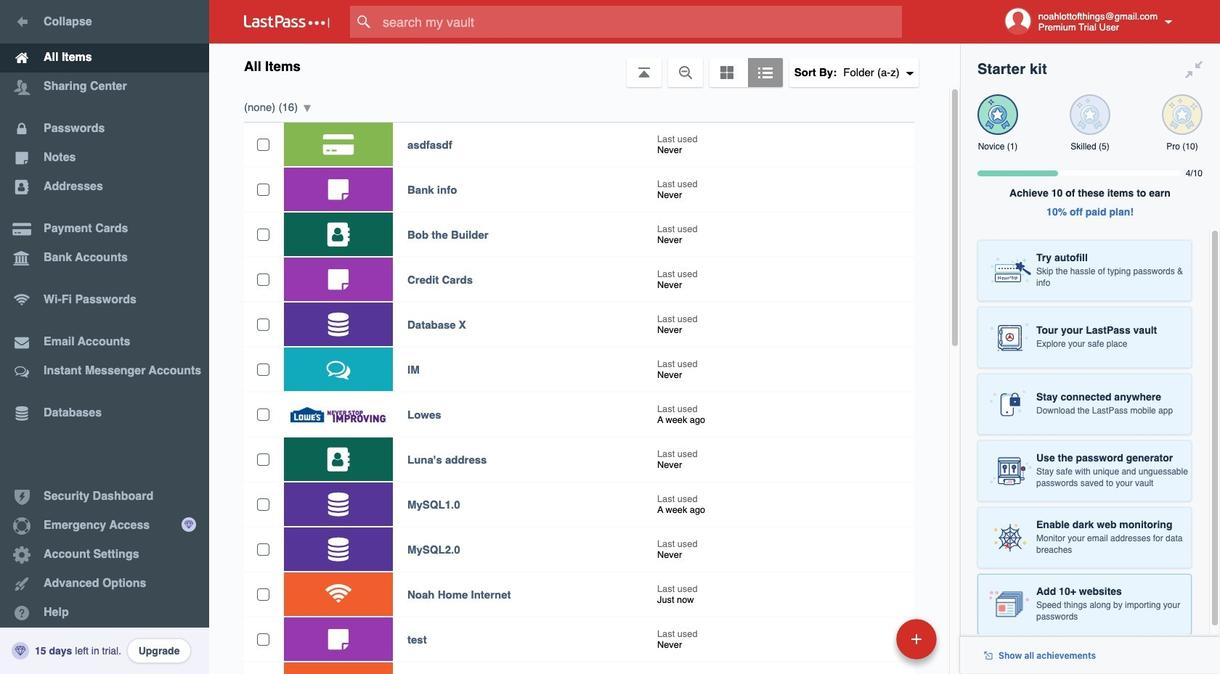 Task type: vqa. For each thing, say whether or not it's contained in the screenshot.
Main navigation "Navigation" in the left of the page
yes



Task type: locate. For each thing, give the bounding box(es) containing it.
Search search field
[[350, 6, 930, 38]]



Task type: describe. For each thing, give the bounding box(es) containing it.
new item element
[[796, 619, 942, 660]]

search my vault text field
[[350, 6, 930, 38]]

lastpass image
[[244, 15, 330, 28]]

main navigation navigation
[[0, 0, 209, 675]]

new item navigation
[[796, 615, 946, 675]]

vault options navigation
[[209, 44, 960, 87]]



